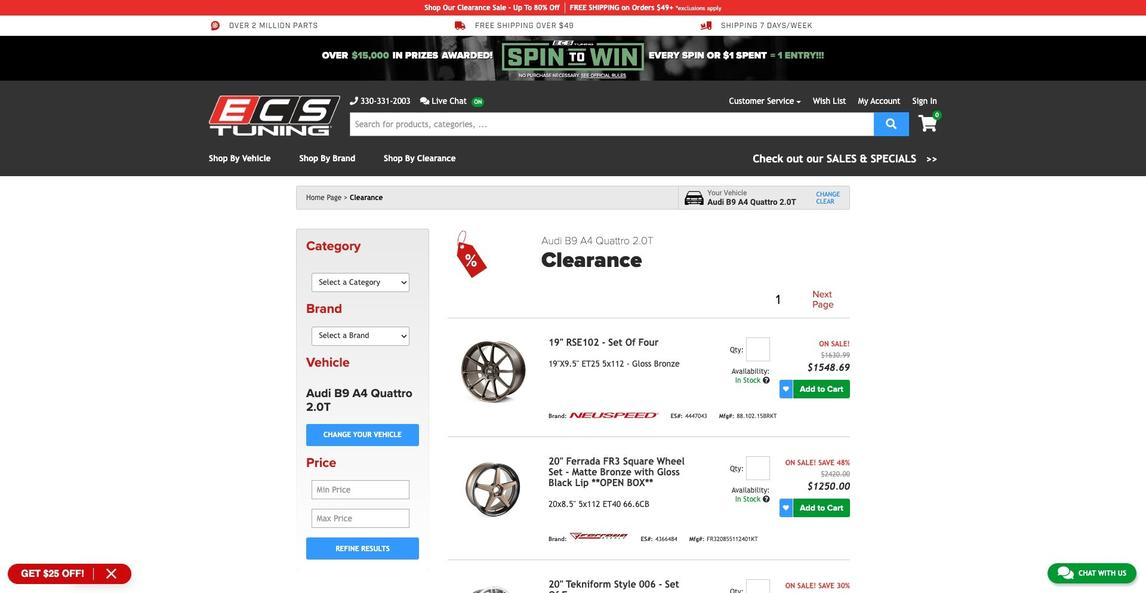 Task type: locate. For each thing, give the bounding box(es) containing it.
Min Price number field
[[311, 480, 410, 499]]

ecs tuning image
[[209, 96, 340, 136]]

search image
[[887, 118, 897, 129]]

None number field
[[746, 337, 770, 361], [746, 456, 770, 480], [746, 579, 770, 593], [746, 337, 770, 361], [746, 456, 770, 480], [746, 579, 770, 593]]

es#4624063 - 006-12kt1 - 20" tekniform style 006 - set of four - 20"x9" et30 5x112 - hyper silver - tekniform - audi bmw mini image
[[449, 579, 539, 593]]

1 question circle image from the top
[[763, 377, 770, 384]]

1 add to wish list image from the top
[[783, 386, 789, 392]]

add to wish list image
[[783, 386, 789, 392], [783, 505, 789, 511]]

1 vertical spatial add to wish list image
[[783, 505, 789, 511]]

shopping cart image
[[919, 115, 938, 132]]

es#4366484 - fr320855112401kt - 20" ferrada fr3 square wheel set -  matte bronze with gloss black lip **open box** - 20x8.5" 5x112 et40 66.6cb - ferrada wheels - audi bmw volkswagen image
[[449, 456, 539, 524]]

1 vertical spatial question circle image
[[763, 496, 770, 503]]

ecs tuning 'spin to win' contest logo image
[[502, 41, 645, 70]]

2 question circle image from the top
[[763, 496, 770, 503]]

2 add to wish list image from the top
[[783, 505, 789, 511]]

Max Price number field
[[311, 509, 410, 528]]

ferrada wheels - corporate logo image
[[570, 531, 629, 541]]

question circle image
[[763, 377, 770, 384], [763, 496, 770, 503]]

0 vertical spatial add to wish list image
[[783, 386, 789, 392]]

es#4447043 - 88.102.15brkt - 19" rse102 - set of four - 19"x9.5" et25 5x112 - gloss bronze - neuspeed - audi image
[[449, 337, 539, 405]]

add to wish list image for question circle icon corresponding to neuspeed - corporate logo
[[783, 386, 789, 392]]

0 vertical spatial question circle image
[[763, 377, 770, 384]]

phone image
[[350, 97, 358, 105]]

Search text field
[[350, 112, 874, 136]]



Task type: describe. For each thing, give the bounding box(es) containing it.
question circle image for "ferrada wheels - corporate logo"
[[763, 496, 770, 503]]

add to wish list image for question circle icon related to "ferrada wheels - corporate logo"
[[783, 505, 789, 511]]

paginated product list navigation navigation
[[542, 287, 851, 313]]

neuspeed - corporate logo image
[[570, 413, 659, 418]]

question circle image for neuspeed - corporate logo
[[763, 377, 770, 384]]

comments image
[[420, 97, 430, 105]]

comments image
[[1058, 566, 1074, 580]]



Task type: vqa. For each thing, say whether or not it's contained in the screenshot.
question circle image
yes



